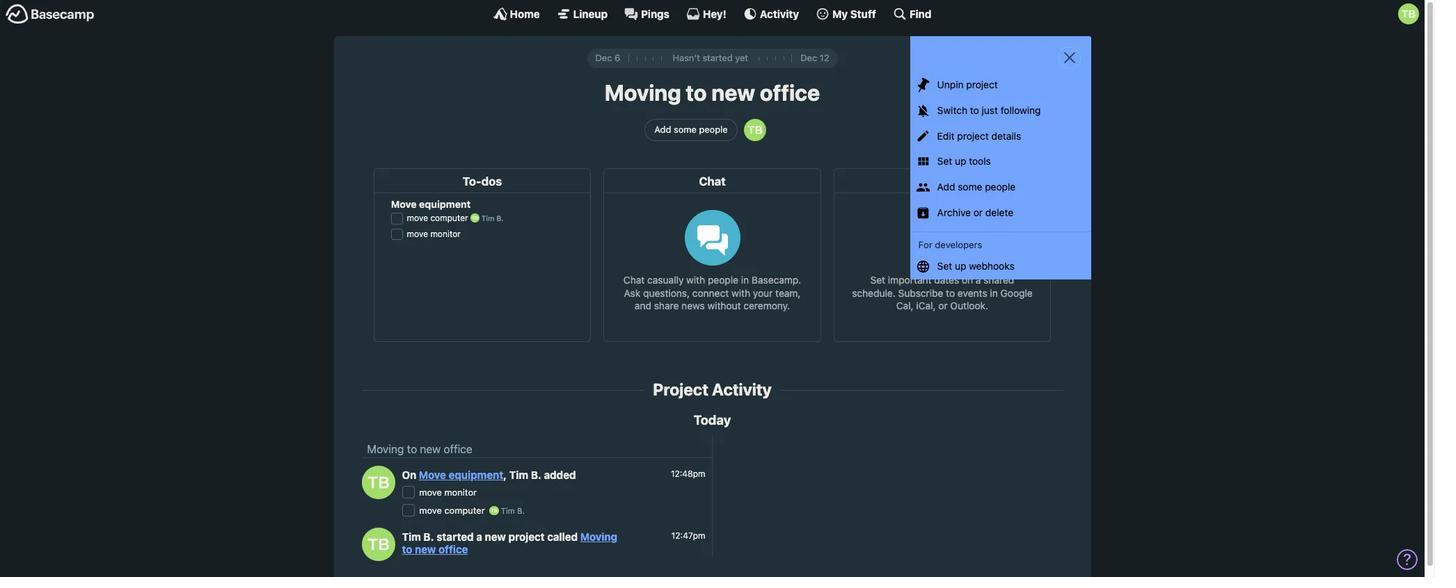 Task type: describe. For each thing, give the bounding box(es) containing it.
a
[[476, 531, 482, 543]]

dec for dec 12
[[801, 52, 817, 63]]

to for 'switch to just following' link
[[970, 104, 979, 116]]

today
[[694, 413, 731, 428]]

to for topmost moving to new office link
[[407, 443, 417, 456]]

1 vertical spatial moving to new office link
[[402, 531, 617, 556]]

main element
[[0, 0, 1425, 27]]

switch to just following
[[937, 104, 1041, 116]]

set up tools
[[937, 155, 991, 167]]

tim burton image inside main element
[[1398, 3, 1419, 24]]

b. for tim b.
[[517, 507, 525, 516]]

move for move computer
[[419, 505, 442, 516]]

new right "a"
[[485, 531, 506, 543]]

my
[[833, 7, 848, 20]]

0 vertical spatial add
[[654, 124, 671, 135]]

0 vertical spatial tim
[[509, 469, 528, 481]]

0 vertical spatial some
[[674, 124, 697, 135]]

move monitor
[[419, 487, 477, 498]]

project for edit
[[957, 130, 989, 142]]

moving to new office for topmost moving to new office link
[[367, 443, 472, 456]]

move computer
[[419, 505, 485, 516]]

office for bottommost moving to new office link
[[439, 543, 468, 556]]

1 vertical spatial activity
[[712, 380, 772, 400]]

lineup link
[[557, 7, 608, 21]]

up for webhooks
[[955, 261, 966, 272]]

moving for topmost moving to new office link
[[367, 443, 404, 456]]

0 vertical spatial office
[[760, 79, 820, 105]]

home
[[510, 7, 540, 20]]

move computer link
[[419, 505, 485, 516]]

on move equipment ,       tim b. added
[[402, 469, 576, 481]]

move equipment link
[[419, 469, 503, 481]]

edit project details link
[[910, 124, 1091, 149]]

move
[[419, 469, 446, 481]]

tim for tim b.
[[501, 507, 515, 516]]

edit
[[937, 130, 955, 142]]

to for bottommost moving to new office link
[[402, 543, 412, 556]]

activity inside main element
[[760, 7, 799, 20]]

0 vertical spatial moving to new office link
[[367, 443, 472, 456]]

set up webhooks
[[937, 261, 1015, 272]]

called
[[547, 531, 578, 543]]

added
[[544, 469, 576, 481]]

edit project details
[[937, 130, 1021, 142]]

archive
[[937, 207, 971, 219]]

set up webhooks link
[[910, 254, 1091, 280]]

find
[[910, 7, 932, 20]]

tim b.
[[499, 507, 525, 516]]

set for set up tools
[[937, 155, 952, 167]]

monitor
[[444, 487, 477, 498]]

switch to just following link
[[910, 98, 1091, 124]]

12:48pm element
[[671, 469, 705, 480]]

new inside moving to new office
[[415, 543, 436, 556]]



Task type: locate. For each thing, give the bounding box(es) containing it.
moving to new office up on
[[367, 443, 472, 456]]

activity link
[[743, 7, 799, 21]]

moving up on
[[367, 443, 404, 456]]

1 vertical spatial office
[[444, 443, 472, 456]]

stuff
[[850, 7, 876, 20]]

hey!
[[703, 7, 727, 20]]

6
[[615, 52, 620, 63]]

unpin project
[[937, 79, 998, 90]]

new down yet
[[712, 79, 755, 105]]

project
[[653, 380, 709, 400]]

for developers
[[918, 240, 982, 251]]

to
[[686, 79, 707, 105], [970, 104, 979, 116], [407, 443, 417, 456], [402, 543, 412, 556]]

dec 12
[[801, 52, 829, 63]]

project up switch to just following
[[966, 79, 998, 90]]

archive or delete link
[[910, 200, 1091, 226]]

1 vertical spatial project
[[957, 130, 989, 142]]

moving to new office down the tim b.
[[402, 531, 617, 556]]

switch
[[937, 104, 968, 116]]

1 horizontal spatial some
[[958, 181, 982, 193]]

started
[[703, 52, 733, 63], [437, 531, 474, 543]]

webhooks
[[969, 261, 1015, 272]]

moving to new office for bottommost moving to new office link
[[402, 531, 617, 556]]

office down the 'dec 12'
[[760, 79, 820, 105]]

1 vertical spatial set
[[937, 261, 952, 272]]

on
[[402, 469, 416, 481]]

tim for tim b. started a new project called
[[402, 531, 421, 543]]

0 horizontal spatial people
[[699, 124, 728, 135]]

moving down 6 on the top of page
[[605, 79, 681, 105]]

my stuff button
[[816, 7, 876, 21]]

moving to new office link
[[367, 443, 472, 456], [402, 531, 617, 556]]

2 vertical spatial project
[[508, 531, 545, 543]]

project for unpin
[[966, 79, 998, 90]]

tim right ,
[[509, 469, 528, 481]]

2 vertical spatial b.
[[424, 531, 434, 543]]

1 vertical spatial tim
[[501, 507, 515, 516]]

12
[[820, 52, 829, 63]]

1 up from the top
[[955, 155, 966, 167]]

12:47pm
[[672, 531, 705, 542]]

2 set from the top
[[937, 261, 952, 272]]

2 vertical spatial moving
[[580, 531, 617, 543]]

0 vertical spatial moving
[[605, 79, 681, 105]]

0 vertical spatial up
[[955, 155, 966, 167]]

1 vertical spatial move
[[419, 505, 442, 516]]

1 vertical spatial up
[[955, 261, 966, 272]]

office left "a"
[[439, 543, 468, 556]]

2 vertical spatial moving to new office
[[402, 531, 617, 556]]

1 horizontal spatial started
[[703, 52, 733, 63]]

lineup
[[573, 7, 608, 20]]

following
[[1001, 104, 1041, 116]]

1 vertical spatial moving
[[367, 443, 404, 456]]

people
[[699, 124, 728, 135], [985, 181, 1016, 193]]

move for move monitor
[[419, 487, 442, 498]]

developers
[[935, 240, 982, 251]]

dec for dec  6
[[595, 52, 612, 63]]

0 horizontal spatial started
[[437, 531, 474, 543]]

moving to new office link down the tim b.
[[402, 531, 617, 556]]

move monitor link
[[419, 487, 477, 498]]

find button
[[893, 7, 932, 21]]

1 horizontal spatial add some people
[[937, 181, 1016, 193]]

up left tools
[[955, 155, 966, 167]]

hasn't
[[673, 52, 700, 63]]

hey! button
[[686, 7, 727, 21]]

unpin
[[937, 79, 964, 90]]

1 horizontal spatial b.
[[517, 507, 525, 516]]

delete
[[986, 207, 1014, 219]]

new
[[712, 79, 755, 105], [420, 443, 441, 456], [485, 531, 506, 543], [415, 543, 436, 556]]

2 move from the top
[[419, 505, 442, 516]]

b. up "tim b. started a new project called"
[[517, 507, 525, 516]]

move down move monitor
[[419, 505, 442, 516]]

0 horizontal spatial add some people link
[[645, 119, 738, 141]]

moving to new office link up on
[[367, 443, 472, 456]]

started left "a"
[[437, 531, 474, 543]]

moving to new office
[[605, 79, 820, 105], [367, 443, 472, 456], [402, 531, 617, 556]]

set
[[937, 155, 952, 167], [937, 261, 952, 272]]

tim up "tim b. started a new project called"
[[501, 507, 515, 516]]

office
[[760, 79, 820, 105], [444, 443, 472, 456], [439, 543, 468, 556]]

1 vertical spatial add
[[937, 181, 955, 193]]

pings
[[641, 7, 670, 20]]

or
[[974, 207, 983, 219]]

0 vertical spatial add some people
[[654, 124, 728, 135]]

unpin project link
[[910, 72, 1091, 98]]

up down developers
[[955, 261, 966, 272]]

0 vertical spatial moving to new office
[[605, 79, 820, 105]]

tim burton image
[[1398, 3, 1419, 24], [744, 119, 766, 141], [362, 466, 395, 500], [489, 506, 499, 516], [362, 528, 395, 562]]

project up tools
[[957, 130, 989, 142]]

0 vertical spatial set
[[937, 155, 952, 167]]

set inside set up tools link
[[937, 155, 952, 167]]

office up move equipment link
[[444, 443, 472, 456]]

2 vertical spatial tim
[[402, 531, 421, 543]]

up inside set up webhooks link
[[955, 261, 966, 272]]

moving inside moving to new office
[[580, 531, 617, 543]]

2 horizontal spatial b.
[[531, 469, 542, 481]]

0 vertical spatial move
[[419, 487, 442, 498]]

details
[[992, 130, 1021, 142]]

b. for tim b. started a new project called
[[424, 531, 434, 543]]

new up move
[[420, 443, 441, 456]]

computer
[[444, 505, 485, 516]]

1 vertical spatial add some people
[[937, 181, 1016, 193]]

2 dec from the left
[[801, 52, 817, 63]]

1 vertical spatial b.
[[517, 507, 525, 516]]

add some people
[[654, 124, 728, 135], [937, 181, 1016, 193]]

dec left 12
[[801, 52, 817, 63]]

1 horizontal spatial people
[[985, 181, 1016, 193]]

moving for bottommost moving to new office link
[[580, 531, 617, 543]]

new down move computer on the bottom left of the page
[[415, 543, 436, 556]]

move
[[419, 487, 442, 498], [419, 505, 442, 516]]

set inside set up webhooks link
[[937, 261, 952, 272]]

1 vertical spatial started
[[437, 531, 474, 543]]

activity left my
[[760, 7, 799, 20]]

0 vertical spatial add some people link
[[645, 119, 738, 141]]

tim
[[509, 469, 528, 481], [501, 507, 515, 516], [402, 531, 421, 543]]

move down move
[[419, 487, 442, 498]]

dec  6
[[595, 52, 620, 63]]

hasn't started yet
[[673, 52, 748, 63]]

tools
[[969, 155, 991, 167]]

1 vertical spatial moving to new office
[[367, 443, 472, 456]]

b.
[[531, 469, 542, 481], [517, 507, 525, 516], [424, 531, 434, 543]]

1 vertical spatial people
[[985, 181, 1016, 193]]

activity
[[760, 7, 799, 20], [712, 380, 772, 400]]

started left yet
[[703, 52, 733, 63]]

moving
[[605, 79, 681, 105], [367, 443, 404, 456], [580, 531, 617, 543]]

moving right called
[[580, 531, 617, 543]]

office inside moving to new office
[[439, 543, 468, 556]]

project down the tim b.
[[508, 531, 545, 543]]

12:48pm
[[671, 469, 705, 480]]

1 horizontal spatial add
[[937, 181, 955, 193]]

home link
[[493, 7, 540, 21]]

b. down move computer on the bottom left of the page
[[424, 531, 434, 543]]

,
[[503, 469, 507, 481]]

up inside set up tools link
[[955, 155, 966, 167]]

yet
[[735, 52, 748, 63]]

0 horizontal spatial dec
[[595, 52, 612, 63]]

office for topmost moving to new office link
[[444, 443, 472, 456]]

set down edit
[[937, 155, 952, 167]]

to inside moving to new office
[[402, 543, 412, 556]]

1 move from the top
[[419, 487, 442, 498]]

project activity
[[653, 380, 772, 400]]

1 dec from the left
[[595, 52, 612, 63]]

tim down move computer link
[[402, 531, 421, 543]]

0 horizontal spatial b.
[[424, 531, 434, 543]]

0 vertical spatial b.
[[531, 469, 542, 481]]

project
[[966, 79, 998, 90], [957, 130, 989, 142], [508, 531, 545, 543]]

equipment
[[449, 469, 503, 481]]

pings button
[[624, 7, 670, 21]]

1 horizontal spatial dec
[[801, 52, 817, 63]]

my stuff
[[833, 7, 876, 20]]

some
[[674, 124, 697, 135], [958, 181, 982, 193]]

0 horizontal spatial add some people
[[654, 124, 728, 135]]

1 horizontal spatial add some people link
[[910, 175, 1091, 200]]

switch accounts image
[[6, 3, 95, 25]]

tim b. started a new project called
[[402, 531, 580, 543]]

dec left 6 on the top of page
[[595, 52, 612, 63]]

0 horizontal spatial add
[[654, 124, 671, 135]]

0 horizontal spatial some
[[674, 124, 697, 135]]

add
[[654, 124, 671, 135], [937, 181, 955, 193]]

just
[[982, 104, 998, 116]]

0 vertical spatial started
[[703, 52, 733, 63]]

up
[[955, 155, 966, 167], [955, 261, 966, 272]]

dec
[[595, 52, 612, 63], [801, 52, 817, 63]]

2 up from the top
[[955, 261, 966, 272]]

add some people link
[[645, 119, 738, 141], [910, 175, 1091, 200]]

0 vertical spatial activity
[[760, 7, 799, 20]]

0 vertical spatial people
[[699, 124, 728, 135]]

0 vertical spatial project
[[966, 79, 998, 90]]

12:47pm element
[[672, 531, 705, 542]]

archive or delete
[[937, 207, 1014, 219]]

set down for developers
[[937, 261, 952, 272]]

b. left added
[[531, 469, 542, 481]]

up for tools
[[955, 155, 966, 167]]

1 vertical spatial some
[[958, 181, 982, 193]]

for
[[918, 240, 933, 251]]

1 vertical spatial add some people link
[[910, 175, 1091, 200]]

set up tools link
[[910, 149, 1091, 175]]

1 set from the top
[[937, 155, 952, 167]]

set for set up webhooks
[[937, 261, 952, 272]]

activity up today
[[712, 380, 772, 400]]

moving to new office down the hasn't started yet
[[605, 79, 820, 105]]

2 vertical spatial office
[[439, 543, 468, 556]]



Task type: vqa. For each thing, say whether or not it's contained in the screenshot.
Activity link
yes



